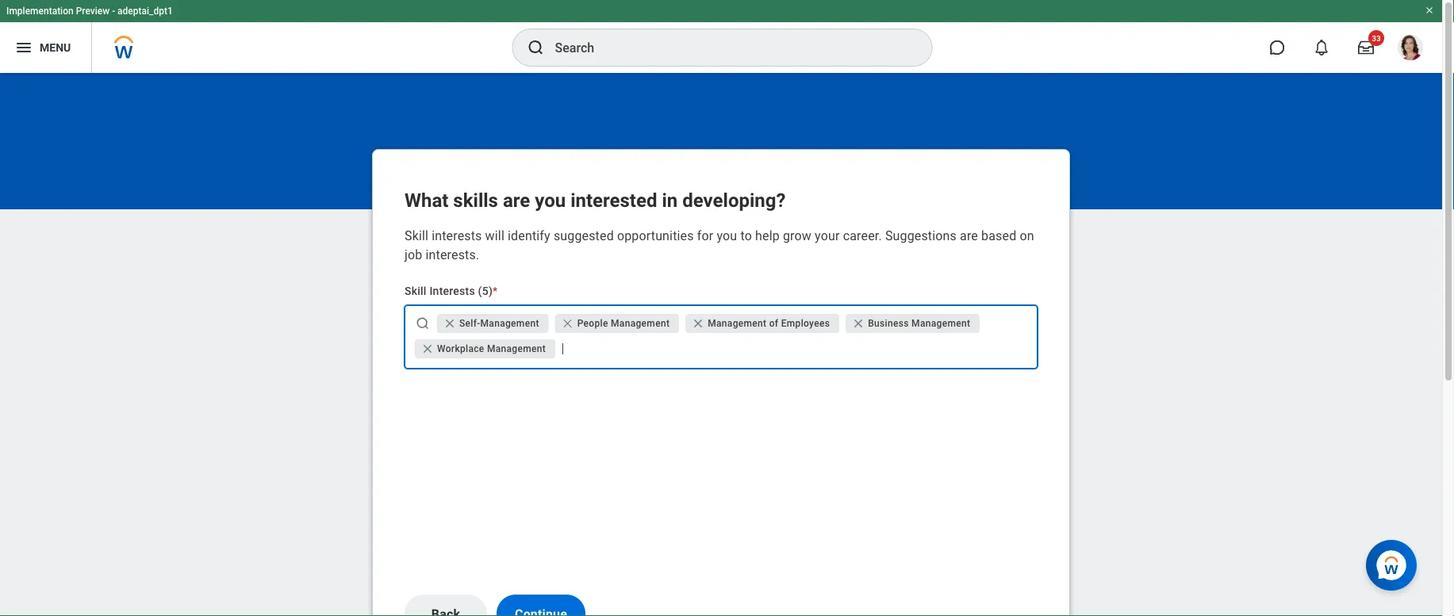 Task type: vqa. For each thing, say whether or not it's contained in the screenshot.
People Management
yes



Task type: describe. For each thing, give the bounding box(es) containing it.
in
[[662, 189, 678, 212]]

profile logan mcneil image
[[1398, 35, 1424, 64]]

business management button
[[846, 314, 980, 333]]

what
[[405, 189, 449, 212]]

search image
[[415, 316, 431, 332]]

close environment banner image
[[1425, 6, 1435, 15]]

-
[[112, 6, 115, 17]]

management of employees
[[708, 318, 830, 329]]

management for business management
[[912, 318, 971, 329]]

33 button
[[1349, 30, 1385, 65]]

search image
[[526, 38, 546, 57]]

self-management
[[459, 318, 539, 329]]

people management button
[[555, 314, 679, 333]]

job
[[405, 247, 422, 262]]

suggestions
[[885, 228, 957, 243]]

press left arrow to navigate selected items field
[[559, 336, 1031, 362]]

remove image for self-management
[[444, 317, 456, 330]]

are inside skill interests will identify suggested opportunities for you to help grow your career. suggestions are based on job interests.
[[960, 228, 978, 243]]

skills
[[453, 189, 498, 212]]

employees
[[781, 318, 830, 329]]

interested
[[571, 189, 657, 212]]

notifications large image
[[1314, 40, 1330, 56]]

management for people management
[[611, 318, 670, 329]]

remove image for people
[[562, 317, 577, 330]]

opportunities
[[617, 228, 694, 243]]

skill for skill interests will identify suggested opportunities for you to help grow your career. suggestions are based on job interests.
[[405, 228, 429, 243]]

*
[[493, 284, 498, 298]]

people
[[577, 318, 608, 329]]

workplace
[[437, 344, 485, 355]]

menu
[[40, 41, 71, 54]]

33
[[1372, 33, 1381, 43]]

self-
[[459, 318, 480, 329]]

preview
[[76, 6, 110, 17]]

justify image
[[14, 38, 33, 57]]

interests
[[432, 228, 482, 243]]



Task type: locate. For each thing, give the bounding box(es) containing it.
people management
[[577, 318, 670, 329]]

skill interests will identify suggested opportunities for you to help grow your career. suggestions are based on job interests.
[[405, 228, 1035, 262]]

are
[[503, 189, 530, 212], [960, 228, 978, 243]]

skill for skill interests (5) *
[[405, 284, 427, 298]]

remove image up workplace
[[444, 317, 459, 330]]

menu banner
[[0, 0, 1443, 73]]

management down self-management
[[487, 344, 546, 355]]

interests.
[[426, 247, 479, 262]]

suggested
[[554, 228, 614, 243]]

management up workplace management
[[480, 318, 539, 329]]

1 horizontal spatial are
[[960, 228, 978, 243]]

workplace management button
[[415, 340, 556, 359]]

Search Workday  search field
[[555, 30, 899, 65]]

will
[[485, 228, 505, 243]]

workplace management
[[437, 344, 546, 355]]

management inside button
[[487, 344, 546, 355]]

1 skill from the top
[[405, 228, 429, 243]]

what skills are you interested in developing?
[[405, 189, 786, 212]]

management for workplace management
[[487, 344, 546, 355]]

implementation
[[6, 6, 74, 17]]

1 vertical spatial you
[[717, 228, 737, 243]]

2 skill from the top
[[405, 284, 427, 298]]

remove image
[[444, 317, 456, 330], [692, 317, 705, 330], [852, 317, 868, 330], [421, 343, 437, 355], [421, 343, 434, 355]]

(5)
[[478, 284, 493, 298]]

skill up search image
[[405, 284, 427, 298]]

1 horizontal spatial you
[[717, 228, 737, 243]]

remove image inside "self-management" button
[[444, 317, 456, 330]]

business management
[[868, 318, 971, 329]]

remove image inside business management button
[[852, 317, 868, 330]]

your
[[815, 228, 840, 243]]

remove image for self-
[[444, 317, 459, 330]]

on
[[1020, 228, 1035, 243]]

you
[[535, 189, 566, 212], [717, 228, 737, 243]]

grow
[[783, 228, 812, 243]]

are up identify
[[503, 189, 530, 212]]

remove image for management
[[692, 317, 708, 330]]

interests
[[430, 284, 475, 298]]

skill inside skill interests will identify suggested opportunities for you to help grow your career. suggestions are based on job interests.
[[405, 228, 429, 243]]

remove image
[[444, 317, 459, 330], [562, 317, 577, 330], [562, 317, 574, 330], [692, 317, 708, 330], [852, 317, 865, 330]]

remove image left people
[[562, 317, 574, 330]]

you up identify
[[535, 189, 566, 212]]

remove image left of
[[692, 317, 708, 330]]

of
[[769, 318, 779, 329]]

identify
[[508, 228, 551, 243]]

remove image for workplace management
[[421, 343, 434, 355]]

to
[[741, 228, 752, 243]]

management of employees button
[[686, 314, 840, 333]]

0 vertical spatial you
[[535, 189, 566, 212]]

management for self-management
[[480, 318, 539, 329]]

management
[[480, 318, 539, 329], [611, 318, 670, 329], [708, 318, 767, 329], [912, 318, 971, 329], [487, 344, 546, 355]]

0 vertical spatial are
[[503, 189, 530, 212]]

remove image for management of employees
[[692, 317, 705, 330]]

0 vertical spatial skill
[[405, 228, 429, 243]]

self-management button
[[437, 314, 549, 333]]

are left based
[[960, 228, 978, 243]]

management right people
[[611, 318, 670, 329]]

remove image inside business management button
[[852, 317, 865, 330]]

1 vertical spatial skill
[[405, 284, 427, 298]]

0 horizontal spatial you
[[535, 189, 566, 212]]

remove image right self-management
[[562, 317, 577, 330]]

skill
[[405, 228, 429, 243], [405, 284, 427, 298]]

you left to
[[717, 228, 737, 243]]

career.
[[843, 228, 882, 243]]

skill up job at the left top
[[405, 228, 429, 243]]

management right 'business' at the right of the page
[[912, 318, 971, 329]]

developing?
[[683, 189, 786, 212]]

None field
[[559, 341, 1031, 357]]

remove image left 'business' at the right of the page
[[852, 317, 865, 330]]

inbox large image
[[1358, 40, 1374, 56]]

remove image inside the management of employees button
[[692, 317, 708, 330]]

business
[[868, 318, 909, 329]]

1 vertical spatial are
[[960, 228, 978, 243]]

menu button
[[0, 22, 91, 73]]

based
[[982, 228, 1017, 243]]

for
[[697, 228, 714, 243]]

you inside skill interests will identify suggested opportunities for you to help grow your career. suggestions are based on job interests.
[[717, 228, 737, 243]]

0 horizontal spatial are
[[503, 189, 530, 212]]

management left of
[[708, 318, 767, 329]]

skill interests (5) *
[[405, 284, 498, 298]]

remove image inside the management of employees button
[[692, 317, 705, 330]]

adeptai_dpt1
[[118, 6, 173, 17]]

help
[[755, 228, 780, 243]]

implementation preview -   adeptai_dpt1
[[6, 6, 173, 17]]

remove image inside "self-management" button
[[444, 317, 459, 330]]



